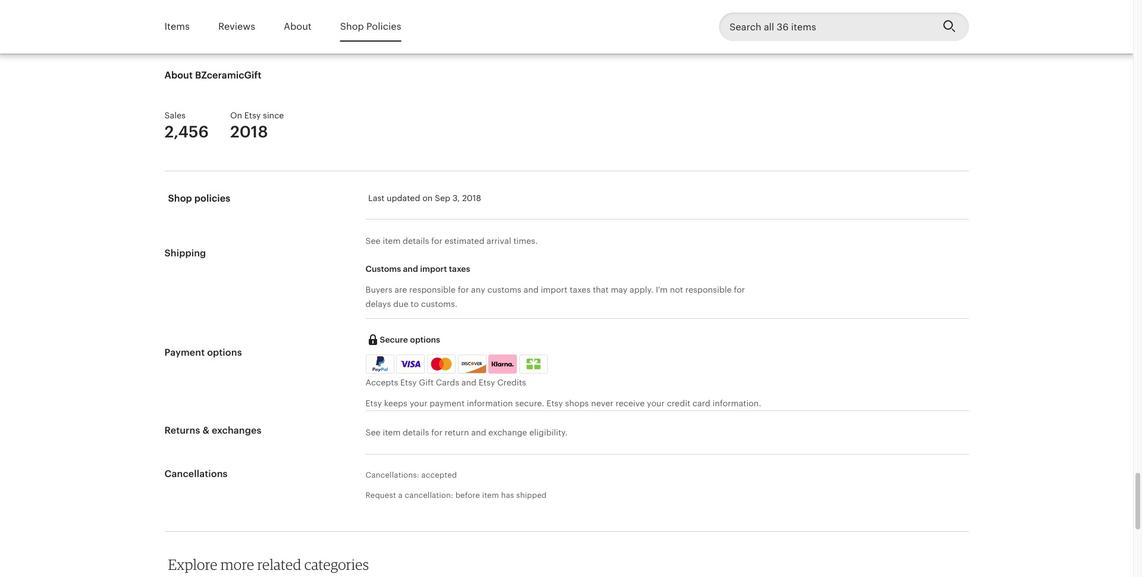 Task type: describe. For each thing, give the bounding box(es) containing it.
item for see item details for estimated arrival times.
[[383, 236, 401, 246]]

0 horizontal spatial import
[[420, 264, 447, 274]]

2018 inside on etsy since 2018
[[230, 123, 268, 141]]

mastercard image
[[429, 357, 454, 372]]

payment
[[430, 399, 465, 408]]

never
[[591, 399, 614, 408]]

payment options
[[165, 347, 242, 359]]

customs
[[488, 285, 522, 295]]

cancellations
[[165, 468, 228, 480]]

1 your from the left
[[410, 399, 428, 408]]

has
[[501, 491, 514, 500]]

details for return
[[403, 428, 429, 437]]

buyers are responsible for any customs and import taxes that may apply. i'm not responsible for delays due to customs.
[[366, 285, 745, 309]]

Search all 36 items text field
[[719, 12, 933, 41]]

credit
[[667, 399, 691, 408]]

delays
[[366, 300, 391, 309]]

etsy left gift
[[401, 378, 417, 388]]

&
[[203, 425, 210, 436]]

shop for shop policies
[[168, 193, 192, 204]]

customs.
[[421, 300, 458, 309]]

policies
[[194, 193, 231, 204]]

discover image
[[459, 357, 487, 375]]

etsy keeps your payment information secure. etsy shops never receive your credit card information.
[[366, 399, 762, 408]]

secure options
[[380, 335, 440, 345]]

cancellations:
[[366, 471, 420, 480]]

any
[[471, 285, 485, 295]]

on etsy since 2018
[[230, 111, 284, 141]]

explore more related categories
[[168, 556, 369, 573]]

klarna image
[[489, 355, 517, 374]]

on
[[423, 194, 433, 203]]

etsy inside on etsy since 2018
[[244, 111, 261, 120]]

updated
[[387, 194, 420, 203]]

request a cancellation: before item has shipped
[[366, 491, 547, 500]]

2 your from the left
[[647, 399, 665, 408]]

etsy up information in the bottom of the page
[[479, 378, 495, 388]]

3,
[[453, 194, 460, 203]]

due
[[393, 300, 409, 309]]

information.
[[713, 399, 762, 408]]

and right return at the bottom left
[[471, 428, 486, 437]]

may
[[611, 285, 628, 295]]

2 vertical spatial item
[[482, 491, 499, 500]]

for for see item details for estimated arrival times.
[[432, 236, 443, 246]]

returns
[[165, 425, 200, 436]]

cards
[[436, 378, 460, 388]]

visa image
[[401, 359, 421, 370]]

before
[[456, 491, 480, 500]]

bzceramicgift
[[195, 70, 262, 81]]

eligibility.
[[530, 428, 568, 437]]

sales
[[165, 111, 186, 120]]

see item details for return and exchange eligibility.
[[366, 428, 568, 437]]

shop for shop policies
[[340, 21, 364, 32]]

see item details for estimated arrival times.
[[366, 236, 538, 246]]

times.
[[514, 236, 538, 246]]

etsy left shops
[[547, 399, 563, 408]]

cancellations: accepted
[[366, 471, 457, 480]]

options for payment options
[[207, 347, 242, 359]]

exchanges
[[212, 425, 262, 436]]

apply.
[[630, 285, 654, 295]]

on
[[230, 111, 242, 120]]

last
[[368, 194, 385, 203]]

see for see item details for estimated arrival times.
[[366, 236, 381, 246]]

sep
[[435, 194, 451, 203]]

shop policies
[[168, 193, 231, 204]]

paypal image
[[367, 357, 392, 372]]

secure.
[[515, 399, 545, 408]]

related
[[257, 556, 302, 573]]

giftcard image
[[524, 359, 544, 370]]



Task type: locate. For each thing, give the bounding box(es) containing it.
your
[[410, 399, 428, 408], [647, 399, 665, 408]]

0 vertical spatial shop
[[340, 21, 364, 32]]

cancellation:
[[405, 491, 454, 500]]

item left has
[[482, 491, 499, 500]]

shipped
[[516, 491, 547, 500]]

2 details from the top
[[403, 428, 429, 437]]

1 horizontal spatial options
[[410, 335, 440, 345]]

options up visa icon
[[410, 335, 440, 345]]

your down gift
[[410, 399, 428, 408]]

see up the cancellations:
[[366, 428, 381, 437]]

items link
[[165, 13, 190, 41]]

0 vertical spatial item
[[383, 236, 401, 246]]

reviews
[[218, 21, 255, 32]]

since
[[263, 111, 284, 120]]

1 horizontal spatial shop
[[340, 21, 364, 32]]

item for see item details for return and exchange eligibility.
[[383, 428, 401, 437]]

policies
[[367, 21, 401, 32]]

and down discover icon
[[462, 378, 477, 388]]

buyers
[[366, 285, 393, 295]]

last updated on sep 3, 2018
[[368, 194, 481, 203]]

details for estimated
[[403, 236, 429, 246]]

a
[[398, 491, 403, 500]]

0 vertical spatial details
[[403, 236, 429, 246]]

to
[[411, 300, 419, 309]]

1 vertical spatial details
[[403, 428, 429, 437]]

0 vertical spatial import
[[420, 264, 447, 274]]

2 see from the top
[[366, 428, 381, 437]]

1 horizontal spatial 2018
[[462, 194, 481, 203]]

payment
[[165, 347, 205, 359]]

1 vertical spatial shop
[[168, 193, 192, 204]]

1 horizontal spatial taxes
[[570, 285, 591, 295]]

accepted
[[422, 471, 457, 480]]

2,456
[[165, 123, 209, 141]]

0 horizontal spatial taxes
[[449, 264, 470, 274]]

0 vertical spatial see
[[366, 236, 381, 246]]

sales 2,456
[[165, 111, 209, 141]]

and
[[403, 264, 418, 274], [524, 285, 539, 295], [462, 378, 477, 388], [471, 428, 486, 437]]

keeps
[[384, 399, 408, 408]]

0 horizontal spatial options
[[207, 347, 242, 359]]

item down the keeps
[[383, 428, 401, 437]]

1 horizontal spatial your
[[647, 399, 665, 408]]

shipping
[[165, 248, 206, 259]]

1 responsible from the left
[[410, 285, 456, 295]]

accepts
[[366, 378, 398, 388]]

see
[[366, 236, 381, 246], [366, 428, 381, 437]]

returns & exchanges
[[165, 425, 262, 436]]

details
[[403, 236, 429, 246], [403, 428, 429, 437]]

about for about
[[284, 21, 312, 32]]

0 horizontal spatial responsible
[[410, 285, 456, 295]]

estimated
[[445, 236, 485, 246]]

for for buyers are responsible for any customs and import taxes that may apply. i'm not responsible for delays due to customs.
[[458, 285, 469, 295]]

responsible right the not
[[686, 285, 732, 295]]

1 vertical spatial about
[[165, 70, 193, 81]]

2 responsible from the left
[[686, 285, 732, 295]]

shop policies
[[340, 21, 401, 32]]

return
[[445, 428, 469, 437]]

0 horizontal spatial shop
[[168, 193, 192, 204]]

see for see item details for return and exchange eligibility.
[[366, 428, 381, 437]]

item
[[383, 236, 401, 246], [383, 428, 401, 437], [482, 491, 499, 500]]

gift
[[419, 378, 434, 388]]

your left credit
[[647, 399, 665, 408]]

import inside the 'buyers are responsible for any customs and import taxes that may apply. i'm not responsible for delays due to customs.'
[[541, 285, 568, 295]]

i'm
[[656, 285, 668, 295]]

secure
[[380, 335, 408, 345]]

explore
[[168, 556, 218, 573]]

etsy left the keeps
[[366, 399, 382, 408]]

taxes
[[449, 264, 470, 274], [570, 285, 591, 295]]

options for secure options
[[410, 335, 440, 345]]

responsible up customs.
[[410, 285, 456, 295]]

import down see item details for estimated arrival times.
[[420, 264, 447, 274]]

shops
[[565, 399, 589, 408]]

options right payment at the bottom left
[[207, 347, 242, 359]]

taxes inside the 'buyers are responsible for any customs and import taxes that may apply. i'm not responsible for delays due to customs.'
[[570, 285, 591, 295]]

1 horizontal spatial about
[[284, 21, 312, 32]]

credits
[[498, 378, 526, 388]]

arrival
[[487, 236, 511, 246]]

customs and import taxes
[[366, 264, 470, 274]]

1 details from the top
[[403, 236, 429, 246]]

1 vertical spatial see
[[366, 428, 381, 437]]

item up customs
[[383, 236, 401, 246]]

that
[[593, 285, 609, 295]]

see up customs
[[366, 236, 381, 246]]

information
[[467, 399, 513, 408]]

2018 down on
[[230, 123, 268, 141]]

0 horizontal spatial 2018
[[230, 123, 268, 141]]

are
[[395, 285, 407, 295]]

1 see from the top
[[366, 236, 381, 246]]

reviews link
[[218, 13, 255, 41]]

about bzceramicgift
[[165, 70, 262, 81]]

about link
[[284, 13, 312, 41]]

1 vertical spatial item
[[383, 428, 401, 437]]

1 vertical spatial options
[[207, 347, 242, 359]]

taxes down the estimated
[[449, 264, 470, 274]]

receive
[[616, 399, 645, 408]]

1 horizontal spatial import
[[541, 285, 568, 295]]

0 vertical spatial options
[[410, 335, 440, 345]]

1 horizontal spatial responsible
[[686, 285, 732, 295]]

accepts etsy gift cards and etsy credits
[[366, 378, 526, 388]]

and right customs
[[524, 285, 539, 295]]

shop policies link
[[340, 13, 401, 41]]

more
[[221, 556, 254, 573]]

items
[[165, 21, 190, 32]]

about for about bzceramicgift
[[165, 70, 193, 81]]

2018 right 3,
[[462, 194, 481, 203]]

0 vertical spatial taxes
[[449, 264, 470, 274]]

0 horizontal spatial about
[[165, 70, 193, 81]]

0 horizontal spatial your
[[410, 399, 428, 408]]

1 vertical spatial 2018
[[462, 194, 481, 203]]

etsy
[[244, 111, 261, 120], [401, 378, 417, 388], [479, 378, 495, 388], [366, 399, 382, 408], [547, 399, 563, 408]]

not
[[670, 285, 684, 295]]

and inside the 'buyers are responsible for any customs and import taxes that may apply. i'm not responsible for delays due to customs.'
[[524, 285, 539, 295]]

2018
[[230, 123, 268, 141], [462, 194, 481, 203]]

1 vertical spatial taxes
[[570, 285, 591, 295]]

customs
[[366, 264, 401, 274]]

for
[[432, 236, 443, 246], [458, 285, 469, 295], [734, 285, 745, 295], [432, 428, 443, 437]]

import
[[420, 264, 447, 274], [541, 285, 568, 295]]

for for see item details for return and exchange eligibility.
[[432, 428, 443, 437]]

request
[[366, 491, 396, 500]]

card
[[693, 399, 711, 408]]

details down the keeps
[[403, 428, 429, 437]]

0 vertical spatial about
[[284, 21, 312, 32]]

0 vertical spatial 2018
[[230, 123, 268, 141]]

details up customs and import taxes
[[403, 236, 429, 246]]

taxes left that
[[570, 285, 591, 295]]

import left that
[[541, 285, 568, 295]]

responsible
[[410, 285, 456, 295], [686, 285, 732, 295]]

about
[[284, 21, 312, 32], [165, 70, 193, 81]]

etsy right on
[[244, 111, 261, 120]]

exchange
[[489, 428, 527, 437]]

options
[[410, 335, 440, 345], [207, 347, 242, 359]]

shop
[[340, 21, 364, 32], [168, 193, 192, 204]]

and up are
[[403, 264, 418, 274]]

categories
[[305, 556, 369, 573]]

1 vertical spatial import
[[541, 285, 568, 295]]



Task type: vqa. For each thing, say whether or not it's contained in the screenshot.
and within the Buyers are responsible for any customs and import taxes that may apply. I'm not responsible for delays due to customs.
yes



